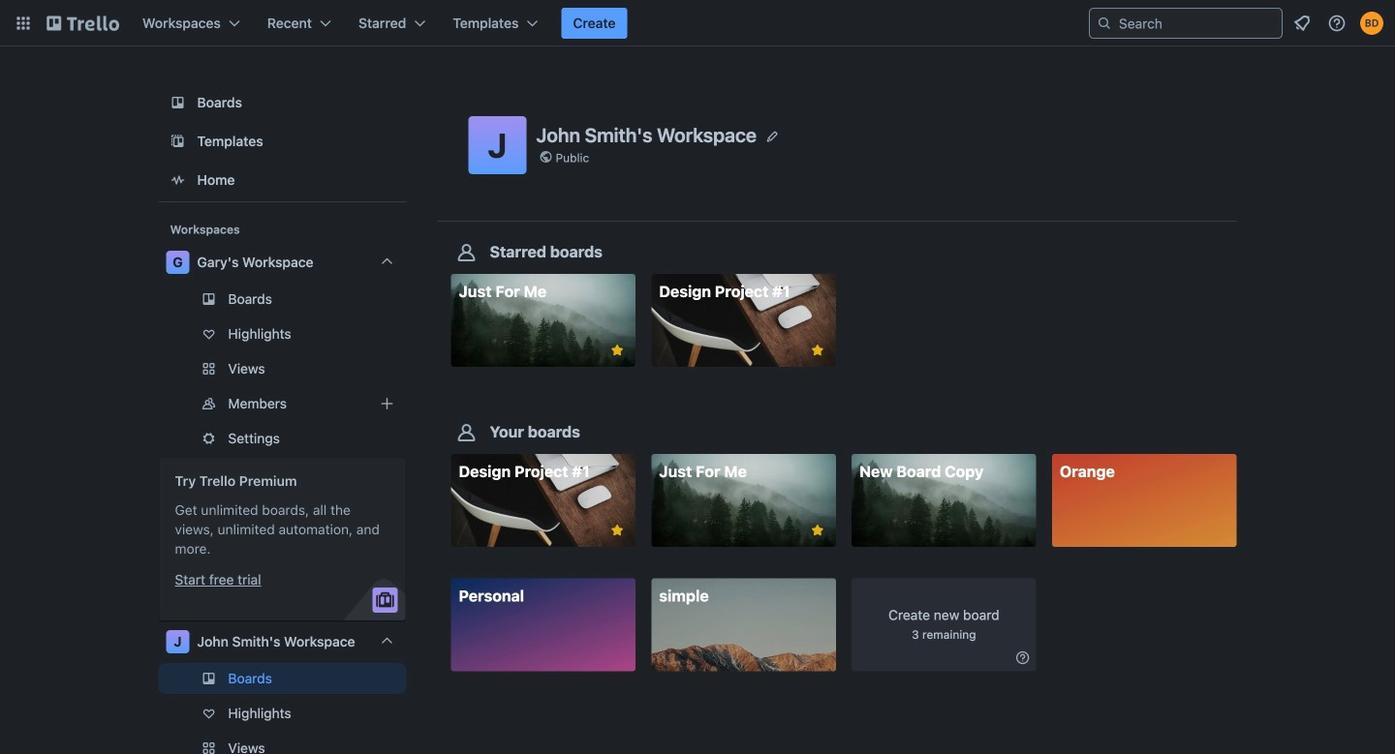 Task type: describe. For each thing, give the bounding box(es) containing it.
sm image
[[1013, 649, 1033, 668]]

barb dwyer (barbdwyer3) image
[[1360, 12, 1384, 35]]

search image
[[1097, 16, 1112, 31]]

Search field
[[1112, 10, 1282, 37]]

home image
[[166, 169, 189, 192]]

add image
[[375, 392, 399, 416]]

0 notifications image
[[1291, 12, 1314, 35]]



Task type: vqa. For each thing, say whether or not it's contained in the screenshot.
barb dwyer (barbdwyer3) image
yes



Task type: locate. For each thing, give the bounding box(es) containing it.
click to unstar this board. it will be removed from your starred list. image
[[609, 342, 626, 359]]

open information menu image
[[1327, 14, 1347, 33]]

template board image
[[166, 130, 189, 153]]

board image
[[166, 91, 189, 114]]

back to home image
[[47, 8, 119, 39]]

click to unstar this board. it will be removed from your starred list. image
[[809, 342, 826, 359], [609, 522, 626, 540], [809, 522, 826, 540]]

primary element
[[0, 0, 1395, 47]]



